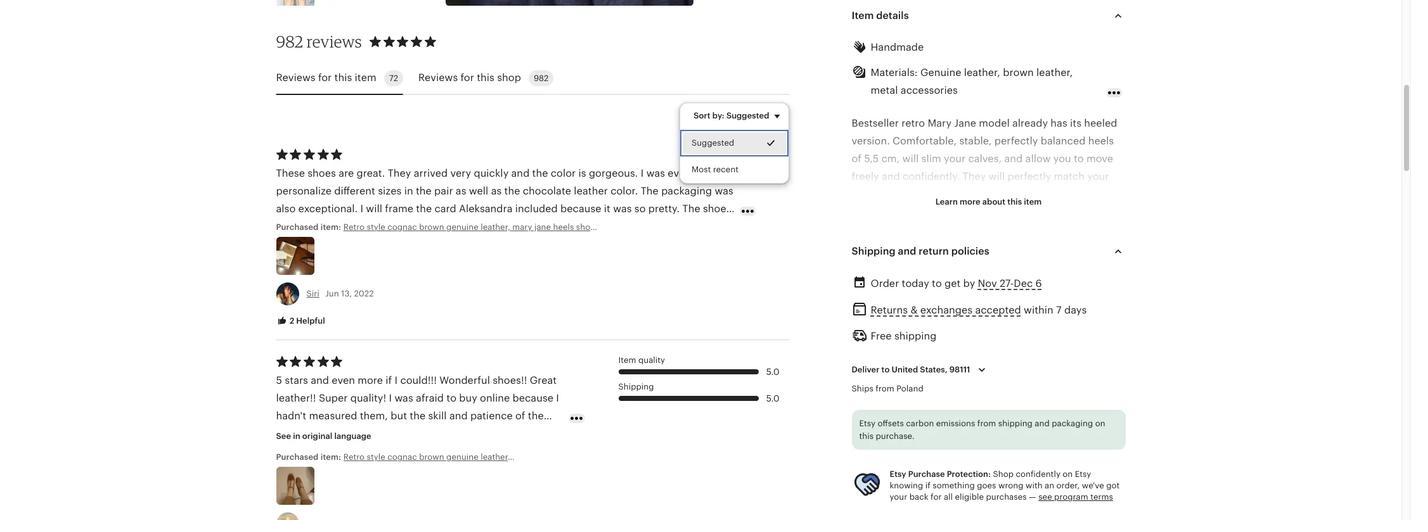 Task type: locate. For each thing, give the bounding box(es) containing it.
you down 'original'
[[308, 446, 326, 457]]

0 horizontal spatial 982
[[276, 32, 303, 51]]

2 reviews from the left
[[419, 73, 458, 83]]

purchased up view details of this review photo by siri
[[276, 222, 319, 232]]

returns
[[871, 305, 908, 316]]

perfectly down allow
[[1008, 171, 1052, 182]]

item left 72
[[355, 73, 377, 83]]

in up experience.
[[1075, 224, 1084, 235]]

with inside our handmade shoes hold a 2-year guarantee, however, they last longer with proper care.
[[930, 491, 951, 502]]

more right 'learn'
[[960, 197, 981, 207]]

your down language
[[345, 446, 366, 457]]

every shoe is handmade of all-natural leather, in a small family manufacture, with decades-long experience.
[[852, 224, 1120, 253]]

1 horizontal spatial natural
[[935, 278, 969, 289]]

0 vertical spatial from
[[876, 384, 895, 394]]

reviews
[[276, 73, 316, 83], [419, 73, 458, 83]]

you down balanced
[[1054, 153, 1072, 164]]

1 shoes, from the left
[[576, 222, 602, 232]]

of left all-
[[972, 224, 982, 235]]

0 horizontal spatial they
[[963, 171, 986, 182]]

1 horizontal spatial from
[[978, 419, 997, 429]]

more up quality!
[[358, 375, 383, 386]]

2 vertical spatial brown
[[852, 296, 883, 306]]

item: for purchased item:
[[321, 453, 341, 462]]

0 horizontal spatial on
[[1063, 470, 1073, 480]]

shipping inside etsy offsets carbon emissions from shipping and packaging on this purchase.
[[999, 419, 1033, 429]]

cognac right retro on the top
[[388, 222, 417, 232]]

0 vertical spatial perfectly
[[995, 136, 1038, 146]]

cm,
[[882, 153, 900, 164]]

from right emissions
[[978, 419, 997, 429]]

order
[[871, 279, 900, 289]]

shoes, left 'gift'
[[576, 222, 602, 232]]

learn
[[936, 197, 958, 207]]

0 vertical spatial natural
[[999, 224, 1033, 235]]

0 vertical spatial buy
[[459, 393, 477, 404]]

handmade inside every shoe is handmade of all-natural leather, in a small family manufacture, with decades-long experience.
[[918, 224, 969, 235]]

1 vertical spatial handmade
[[873, 473, 925, 484]]

1 style from the left
[[367, 222, 385, 232]]

1 vertical spatial 5,5
[[919, 438, 934, 448]]

guarantee,
[[1024, 473, 1076, 484]]

sort by: suggested button
[[684, 103, 794, 129]]

item
[[355, 73, 377, 83], [1024, 197, 1042, 207]]

2 vertical spatial in
[[293, 432, 300, 441]]

will left also
[[1031, 189, 1047, 200]]

0 vertical spatial heels
[[1089, 136, 1114, 146]]

to right afraid
[[447, 393, 457, 404]]

0 horizontal spatial shoes,
[[576, 222, 602, 232]]

0 horizontal spatial if
[[386, 375, 392, 386]]

view details of this review photo by siri image
[[276, 237, 314, 275]]

2 shoes, from the left
[[693, 222, 719, 232]]

2 helpful
[[288, 316, 325, 326]]

2 5.0 from the top
[[767, 394, 780, 404]]

decades-
[[975, 242, 1020, 253]]

1 horizontal spatial if
[[926, 482, 931, 491]]

etsy for etsy purchase protection:
[[890, 470, 907, 480]]

shop
[[993, 470, 1014, 480]]

view details of this review photo by merimarered image
[[276, 468, 314, 506]]

with down the shoes
[[930, 491, 951, 502]]

the right but
[[410, 411, 426, 422]]

retro
[[902, 118, 925, 129]]

brown up already
[[1004, 67, 1034, 78]]

perfectly down already
[[995, 136, 1038, 146]]

2 helpful button
[[267, 310, 335, 333]]

0 horizontal spatial reviews
[[276, 73, 316, 83]]

1 horizontal spatial 5,5
[[919, 438, 934, 448]]

super
[[319, 393, 348, 404]]

0 vertical spatial brown
[[1004, 67, 1034, 78]]

this inside etsy offsets carbon emissions from shipping and packaging on this purchase.
[[860, 432, 874, 441]]

1 reviews from the left
[[276, 73, 316, 83]]

the up words!
[[528, 411, 544, 422]]

etsy inside shop confidently on etsy knowing if something goes wrong with an order, we've got your back for all eligible purchases —
[[1075, 470, 1092, 480]]

to up match
[[1074, 153, 1084, 164]]

on up order,
[[1063, 470, 1073, 480]]

if up quality!
[[386, 375, 392, 386]]

etsy up the we've
[[1075, 470, 1092, 480]]

to inside the deliver to united states, 98111 dropdown button
[[882, 365, 890, 375]]

0 vertical spatial 982
[[276, 32, 303, 51]]

in inside every shoe is handmade of all-natural leather, in a small family manufacture, with decades-long experience.
[[1075, 224, 1084, 235]]

1 horizontal spatial in
[[1008, 278, 1017, 289]]

1 horizontal spatial on
[[1096, 419, 1106, 429]]

for left all
[[931, 493, 942, 503]]

no
[[984, 402, 996, 413], [504, 429, 516, 439]]

suggested up most recent
[[692, 138, 735, 148]]

great
[[530, 375, 557, 386]]

item: up the recommended!
[[321, 453, 341, 462]]

1 horizontal spatial a
[[1086, 224, 1092, 235]]

leather, left mary
[[481, 222, 510, 232]]

item: left retro on the top
[[321, 222, 341, 232]]

heel:
[[852, 438, 880, 448]]

0 vertical spatial shipping
[[895, 331, 937, 342]]

in inside button
[[293, 432, 300, 441]]

see in original language
[[276, 432, 371, 441]]

1 horizontal spatial cognac
[[1020, 278, 1056, 289]]

1 vertical spatial 5.0
[[767, 394, 780, 404]]

to up ships from poland
[[882, 365, 890, 375]]

etsy purchase protection:
[[890, 470, 991, 480]]

reviews for reviews for this shop
[[419, 73, 458, 83]]

deliver to united states, 98111 button
[[843, 357, 999, 384]]

free
[[871, 331, 892, 342]]

0 horizontal spatial natural
[[891, 331, 925, 342]]

brown down the upper:
[[852, 296, 883, 306]]

1 vertical spatial purchased
[[276, 453, 319, 462]]

your
[[944, 153, 966, 164], [1088, 171, 1109, 182], [345, 446, 366, 457], [890, 493, 908, 503]]

buy down are
[[494, 446, 512, 457]]

guides!
[[360, 429, 395, 439]]

cognac up within
[[1020, 278, 1056, 289]]

for down "see in original language"
[[328, 446, 342, 457]]

0 horizontal spatial the
[[410, 411, 426, 422]]

an
[[1045, 482, 1055, 491]]

nickel)
[[999, 402, 1031, 413]]

leather
[[971, 278, 1005, 289]]

1 horizontal spatial buy
[[494, 446, 512, 457]]

style right boho at the top of page
[[673, 222, 691, 232]]

accepted
[[976, 305, 1022, 316]]

and down "cm,"
[[882, 171, 900, 182]]

will down are
[[475, 446, 491, 457]]

our
[[852, 473, 871, 484]]

0 horizontal spatial you
[[308, 446, 326, 457]]

our handmade shoes hold a 2-year guarantee, however, they last longer with proper care.
[[852, 473, 1123, 502]]

with inside bestseller retro mary jane model already has its heeled version. comfortable, stable, perfectly balanced heels of 5,5 cm, will slim your calves, and allow you to move freely and confidently. they will perfectly match your dresses and knee-length skirts.  they will also go well with cigarette pants.
[[852, 207, 873, 218]]

1 horizontal spatial item
[[852, 10, 874, 21]]

item for item quality
[[619, 356, 636, 366]]

this left purchase.
[[860, 432, 874, 441]]

manufacture,
[[884, 242, 949, 253]]

1 horizontal spatial 982
[[534, 74, 549, 83]]

of inside upper: full grain natural leather in cognac shade of brown
[[1090, 278, 1100, 289]]

this right 'about'
[[1008, 197, 1022, 207]]

shipping down &
[[895, 331, 937, 342]]

a inside our handmade shoes hold a 2-year guarantee, however, they last longer with proper care.
[[983, 473, 989, 484]]

1 horizontal spatial heels
[[1089, 136, 1114, 146]]

and left packaging
[[1035, 419, 1050, 429]]

reviews
[[307, 32, 362, 51]]

buy down wonderful
[[459, 393, 477, 404]]

your inside shop confidently on etsy knowing if something goes wrong with an order, we've got your back for all eligible purchases —
[[890, 493, 908, 503]]

1 vertical spatial in
[[1008, 278, 1017, 289]]

5,5 down version.
[[865, 153, 879, 164]]

brown inside upper: full grain natural leather in cognac shade of brown
[[852, 296, 883, 306]]

natural up long
[[999, 224, 1033, 235]]

1 vertical spatial cognac
[[1020, 278, 1056, 289]]

0 vertical spatial item:
[[321, 222, 341, 232]]

2 item: from the top
[[321, 453, 341, 462]]

1 horizontal spatial brown
[[852, 296, 883, 306]]

materials:
[[871, 67, 918, 78]]

1 item: from the top
[[321, 222, 341, 232]]

0 horizontal spatial etsy
[[860, 419, 876, 429]]

your down knowing
[[890, 493, 908, 503]]

0 horizontal spatial a
[[983, 473, 989, 484]]

no up etsy offsets carbon emissions from shipping and packaging on this purchase.
[[984, 402, 996, 413]]

shipping for shipping and return policies
[[852, 246, 896, 257]]

1 vertical spatial no
[[504, 429, 516, 439]]

very
[[387, 464, 409, 475]]

siri jun 13, 2022
[[307, 289, 374, 299]]

for right 'gift'
[[620, 222, 631, 232]]

purchased for purchased item: retro style cognac brown genuine leather, mary jane heels shoes, gift for her, boho style shoes, nature lover
[[276, 222, 319, 232]]

1 vertical spatial natural
[[935, 278, 969, 289]]

lover
[[749, 222, 768, 232]]

if for i
[[386, 375, 392, 386]]

dresses
[[852, 189, 889, 200]]

0 vertical spatial on
[[1096, 419, 1106, 429]]

1 horizontal spatial shipping
[[852, 246, 896, 257]]

states,
[[920, 365, 948, 375]]

shipping
[[895, 331, 937, 342], [999, 419, 1033, 429]]

and down is
[[898, 246, 917, 257]]

0 vertical spatial a
[[1086, 224, 1092, 235]]

handmade
[[871, 42, 924, 53]]

beige
[[991, 331, 1019, 342]]

2 purchased from the top
[[276, 453, 319, 462]]

(tuni
[[913, 367, 935, 377]]

5.0 for item quality
[[767, 367, 780, 377]]

1 vertical spatial item:
[[321, 453, 341, 462]]

will right "cm,"
[[903, 153, 919, 164]]

item
[[852, 10, 874, 21], [619, 356, 636, 366]]

and left allow
[[1005, 153, 1023, 164]]

deliver to united states, 98111
[[852, 365, 971, 375]]

1 vertical spatial buy
[[494, 446, 512, 457]]

heels inside bestseller retro mary jane model already has its heeled version. comfortable, stable, perfectly balanced heels of 5,5 cm, will slim your calves, and allow you to move freely and confidently. they will perfectly match your dresses and knee-length skirts.  they will also go well with cigarette pants.
[[1089, 136, 1114, 146]]

1 vertical spatial a
[[983, 473, 989, 484]]

in right see
[[293, 432, 300, 441]]

leather, up experience.
[[1036, 224, 1072, 235]]

brown left genuine
[[419, 222, 444, 232]]

1 horizontal spatial item
[[1024, 197, 1042, 207]]

leather, down returns & exchanges accepted within 7 days
[[952, 331, 988, 342]]

0 vertical spatial more
[[960, 197, 981, 207]]

cognac
[[388, 222, 417, 232], [1020, 278, 1056, 289]]

got
[[1107, 482, 1120, 491]]

1 horizontal spatial shoes,
[[693, 222, 719, 232]]

1 horizontal spatial shipping
[[999, 419, 1033, 429]]

0 horizontal spatial item
[[355, 73, 377, 83]]

back
[[910, 493, 929, 503]]

0 vertical spatial in
[[1075, 224, 1084, 235]]

&
[[911, 305, 918, 316]]

with right the return
[[952, 242, 972, 253]]

0 vertical spatial 5.0
[[767, 367, 780, 377]]

inside:
[[852, 331, 888, 342]]

1 vertical spatial you
[[308, 446, 326, 457]]

0 horizontal spatial no
[[504, 429, 516, 439]]

will up skirts.
[[989, 171, 1005, 182]]

1 vertical spatial if
[[926, 482, 931, 491]]

has
[[1051, 118, 1068, 129]]

upper: full grain natural leather in cognac shade of brown
[[852, 278, 1100, 306]]

experience.
[[1044, 242, 1101, 253]]

etsy up knowing
[[890, 470, 907, 480]]

metal
[[871, 85, 898, 96]]

mary
[[928, 118, 952, 129]]

of up freely
[[852, 153, 862, 164]]

with up every on the top
[[852, 207, 873, 218]]

1 vertical spatial perfectly
[[1008, 171, 1052, 182]]

purchased item:
[[276, 453, 344, 462]]

in inside upper: full grain natural leather in cognac shade of brown
[[1008, 278, 1017, 289]]

shipping down nickel) at the bottom
[[999, 419, 1033, 429]]

menu containing suggested
[[680, 103, 790, 184]]

etsy for etsy offsets carbon emissions from shipping and packaging on this purchase.
[[860, 419, 876, 429]]

them,
[[360, 411, 388, 422]]

1 horizontal spatial reviews
[[419, 73, 458, 83]]

this down reviews
[[335, 73, 352, 83]]

allow
[[1026, 153, 1051, 164]]

by:
[[713, 111, 725, 121]]

of inside every shoe is handmade of all-natural leather, in a small family manufacture, with decades-long experience.
[[972, 224, 982, 235]]

if inside shop confidently on etsy knowing if something goes wrong with an order, we've got your back for all eligible purchases —
[[926, 482, 931, 491]]

etsy down clasp:
[[860, 419, 876, 429]]

1 vertical spatial item
[[1024, 197, 1042, 207]]

item left details at the right
[[852, 10, 874, 21]]

1 vertical spatial from
[[978, 419, 997, 429]]

etsy inside etsy offsets carbon emissions from shipping and packaging on this purchase.
[[860, 419, 876, 429]]

leather,
[[964, 67, 1001, 78], [1037, 67, 1073, 78], [481, 222, 510, 232], [1036, 224, 1072, 235], [952, 331, 988, 342]]

ships from poland
[[852, 384, 924, 394]]

0 horizontal spatial cognac
[[388, 222, 417, 232]]

in right leather
[[1008, 278, 1017, 289]]

1 horizontal spatial style
[[673, 222, 691, 232]]

a inside every shoe is handmade of all-natural leather, in a small family manufacture, with decades-long experience.
[[1086, 224, 1092, 235]]

1 vertical spatial shipping
[[619, 383, 654, 392]]

leather, inside every shoe is handmade of all-natural leather, in a small family manufacture, with decades-long experience.
[[1036, 224, 1072, 235]]

shipping inside dropdown button
[[852, 246, 896, 257]]

no right are
[[504, 429, 516, 439]]

they right skirts.
[[1005, 189, 1028, 200]]

cm
[[936, 438, 952, 448]]

on right packaging
[[1096, 419, 1106, 429]]

2 horizontal spatial in
[[1075, 224, 1084, 235]]

1 purchased from the top
[[276, 222, 319, 232]]

1 vertical spatial suggested
[[692, 138, 735, 148]]

1 vertical spatial heels
[[553, 222, 574, 232]]

returns & exchanges accepted button
[[871, 301, 1022, 320]]

0 horizontal spatial item
[[619, 356, 636, 366]]

handmade up longer
[[873, 473, 925, 484]]

item left also
[[1024, 197, 1042, 207]]

gift
[[604, 222, 618, 232]]

982 inside tab list
[[534, 74, 549, 83]]

0 vertical spatial shipping
[[852, 246, 896, 257]]

0 vertical spatial purchased
[[276, 222, 319, 232]]

5.0
[[767, 367, 780, 377], [767, 394, 780, 404]]

1 5.0 from the top
[[767, 367, 780, 377]]

to inside 5 stars and even more if i could!!! wonderful shoes!! great leather!! super quality! i was afraid to buy online because i hadn't measured them, but the skill and patience of the seller were great guides! i'm thrilled! there are no words! thank you for your impeccable service! i will buy again! highly recommended! very very comfortable!
[[447, 393, 457, 404]]

mary
[[513, 222, 532, 232]]

shoes, left nature
[[693, 222, 719, 232]]

will
[[903, 153, 919, 164], [989, 171, 1005, 182], [1031, 189, 1047, 200], [475, 446, 491, 457]]

item:
[[321, 222, 341, 232], [321, 453, 341, 462]]

tab list
[[276, 63, 790, 95]]

protection:
[[947, 470, 991, 480]]

more inside learn more about this item dropdown button
[[960, 197, 981, 207]]

0 vertical spatial 5,5
[[865, 153, 879, 164]]

1 vertical spatial item
[[619, 356, 636, 366]]

heel: coated 5,5 cm
[[852, 438, 952, 448]]

on inside shop confidently on etsy knowing if something goes wrong with an order, we've got your back for all eligible purchases —
[[1063, 470, 1073, 480]]

a left small
[[1086, 224, 1092, 235]]

0 vertical spatial item
[[852, 10, 874, 21]]

and up the there
[[450, 411, 468, 422]]

item inside dropdown button
[[852, 10, 874, 21]]

they down the "calves,"
[[963, 171, 986, 182]]

1 vertical spatial on
[[1063, 470, 1073, 480]]

natural inside upper: full grain natural leather in cognac shade of brown
[[935, 278, 969, 289]]

0 horizontal spatial from
[[876, 384, 895, 394]]

0 horizontal spatial heels
[[553, 222, 574, 232]]

2 horizontal spatial etsy
[[1075, 470, 1092, 480]]

1 vertical spatial more
[[358, 375, 383, 386]]

thank
[[276, 446, 305, 457]]

0 horizontal spatial brown
[[419, 222, 444, 232]]

72
[[389, 74, 398, 83]]

for inside shop confidently on etsy knowing if something goes wrong with an order, we've got your back for all eligible purchases —
[[931, 493, 942, 503]]

service!
[[429, 446, 467, 457]]

item left quality
[[619, 356, 636, 366]]

handmade down pants.
[[918, 224, 969, 235]]

1 horizontal spatial you
[[1054, 153, 1072, 164]]

a
[[1086, 224, 1092, 235], [983, 473, 989, 484]]

shipping down item quality
[[619, 383, 654, 392]]

2 horizontal spatial brown
[[1004, 67, 1034, 78]]

0 vertical spatial they
[[963, 171, 986, 182]]

0 horizontal spatial 5,5
[[865, 153, 879, 164]]

menu
[[680, 103, 790, 184]]

982 right shop
[[534, 74, 549, 83]]

there
[[455, 429, 483, 439]]

0 vertical spatial no
[[984, 402, 996, 413]]

item details
[[852, 10, 909, 21]]

style right retro on the top
[[367, 222, 385, 232]]

0 horizontal spatial shipping
[[619, 383, 654, 392]]

with
[[852, 207, 873, 218], [952, 242, 972, 253], [960, 402, 981, 413], [1026, 482, 1043, 491], [930, 491, 951, 502]]

if down "purchase"
[[926, 482, 931, 491]]

0 horizontal spatial style
[[367, 222, 385, 232]]

0 horizontal spatial more
[[358, 375, 383, 386]]

2 the from the left
[[528, 411, 544, 422]]

to inside bestseller retro mary jane model already has its heeled version. comfortable, stable, perfectly balanced heels of 5,5 cm, will slim your calves, and allow you to move freely and confidently. they will perfectly match your dresses and knee-length skirts.  they will also go well with cigarette pants.
[[1074, 153, 1084, 164]]

for inside 5 stars and even more if i could!!! wonderful shoes!! great leather!! super quality! i was afraid to buy online because i hadn't measured them, but the skill and patience of the seller were great guides! i'm thrilled! there are no words! thank you for your impeccable service! i will buy again! highly recommended! very very comfortable!
[[328, 446, 342, 457]]

a left 2-
[[983, 473, 989, 484]]

brown inside materials: genuine leather, brown leather, metal accessories
[[1004, 67, 1034, 78]]

1 horizontal spatial etsy
[[890, 470, 907, 480]]

982 left reviews
[[276, 32, 303, 51]]

1 horizontal spatial they
[[1005, 189, 1028, 200]]

with up the —
[[1026, 482, 1043, 491]]

of down because
[[516, 411, 526, 422]]

if inside 5 stars and even more if i could!!! wonderful shoes!! great leather!! super quality! i was afraid to buy online because i hadn't measured them, but the skill and patience of the seller were great guides! i'm thrilled! there are no words! thank you for your impeccable service! i will buy again! highly recommended! very very comfortable!
[[386, 375, 392, 386]]

you inside bestseller retro mary jane model already has its heeled version. comfortable, stable, perfectly balanced heels of 5,5 cm, will slim your calves, and allow you to move freely and confidently. they will perfectly match your dresses and knee-length skirts.  they will also go well with cigarette pants.
[[1054, 153, 1072, 164]]

with up emissions
[[960, 402, 981, 413]]

0 vertical spatial suggested
[[727, 111, 770, 121]]

0 vertical spatial you
[[1054, 153, 1072, 164]]

reviews down 982 reviews
[[276, 73, 316, 83]]

of right shade
[[1090, 278, 1100, 289]]

tab list containing reviews for this item
[[276, 63, 790, 95]]

1 vertical spatial shipping
[[999, 419, 1033, 429]]

move
[[1087, 153, 1114, 164]]

purchased up highly
[[276, 453, 319, 462]]

natural down &
[[891, 331, 925, 342]]

words!
[[519, 429, 551, 439]]



Task type: describe. For each thing, give the bounding box(es) containing it.
patience
[[471, 411, 513, 422]]

shade
[[1059, 278, 1088, 289]]

balanced
[[1041, 136, 1086, 146]]

nov 27-dec 6 button
[[978, 275, 1042, 294]]

suggested button
[[681, 130, 789, 157]]

packaging
[[1052, 419, 1094, 429]]

shop
[[497, 73, 521, 83]]

of inside 5 stars and even more if i could!!! wonderful shoes!! great leather!! super quality! i was afraid to buy online because i hadn't measured them, but the skill and patience of the seller were great guides! i'm thrilled! there are no words! thank you for your impeccable service! i will buy again! highly recommended! very very comfortable!
[[516, 411, 526, 422]]

sort by: suggested
[[694, 111, 770, 121]]

grain
[[907, 278, 932, 289]]

handmade inside our handmade shoes hold a 2-year guarantee, however, they last longer with proper care.
[[873, 473, 925, 484]]

if for something
[[926, 482, 931, 491]]

however,
[[1079, 473, 1123, 484]]

days
[[1065, 305, 1087, 316]]

see
[[1039, 493, 1053, 503]]

with inside every shoe is handmade of all-natural leather, in a small family manufacture, with decades-long experience.
[[952, 242, 972, 253]]

leather, right genuine
[[964, 67, 1001, 78]]

last
[[876, 491, 893, 502]]

for down 982 reviews
[[318, 73, 332, 83]]

bestseller
[[852, 118, 899, 129]]

see program terms
[[1039, 493, 1114, 503]]

your up well
[[1088, 171, 1109, 182]]

and inside etsy offsets carbon emissions from shipping and packaging on this purchase.
[[1035, 419, 1050, 429]]

by
[[964, 279, 976, 289]]

returns & exchanges accepted within 7 days
[[871, 305, 1087, 316]]

to left get
[[932, 279, 942, 289]]

already
[[1013, 118, 1048, 129]]

item inside dropdown button
[[1024, 197, 1042, 207]]

policies
[[952, 246, 990, 257]]

982 for 982 reviews
[[276, 32, 303, 51]]

full
[[889, 278, 905, 289]]

more inside 5 stars and even more if i could!!! wonderful shoes!! great leather!! super quality! i was afraid to buy online because i hadn't measured them, but the skill and patience of the seller were great guides! i'm thrilled! there are no words! thank you for your impeccable service! i will buy again! highly recommended! very very comfortable!
[[358, 375, 383, 386]]

1 the from the left
[[410, 411, 426, 422]]

go
[[1072, 189, 1085, 200]]

1 horizontal spatial no
[[984, 402, 996, 413]]

your right slim
[[944, 153, 966, 164]]

i down the there
[[469, 446, 472, 457]]

hadn't
[[276, 411, 306, 422]]

leather, up has on the top right of page
[[1037, 67, 1073, 78]]

bestseller retro mary jane model already has its heeled version. comfortable, stable, perfectly balanced heels of 5,5 cm, will slim your calves, and allow you to move freely and confidently. they will perfectly match your dresses and knee-length skirts.  they will also go well with cigarette pants.
[[852, 118, 1118, 218]]

from inside etsy offsets carbon emissions from shipping and packaging on this purchase.
[[978, 419, 997, 429]]

comfortable,
[[893, 136, 957, 146]]

program
[[1055, 493, 1089, 503]]

because
[[513, 393, 554, 404]]

goat
[[927, 331, 949, 342]]

reviews for this item
[[276, 73, 377, 83]]

recommended!
[[310, 464, 385, 475]]

suggested inside button
[[692, 138, 735, 148]]

within
[[1024, 305, 1054, 316]]

5,5 inside bestseller retro mary jane model already has its heeled version. comfortable, stable, perfectly balanced heels of 5,5 cm, will slim your calves, and allow you to move freely and confidently. they will perfectly match your dresses and knee-length skirts.  they will also go well with cigarette pants.
[[865, 153, 879, 164]]

natural inside every shoe is handmade of all-natural leather, in a small family manufacture, with decades-long experience.
[[999, 224, 1033, 235]]

confidently.
[[903, 171, 960, 182]]

learn more about this item button
[[926, 191, 1052, 214]]

this inside dropdown button
[[1008, 197, 1022, 207]]

genuine
[[447, 222, 479, 232]]

1 vertical spatial they
[[1005, 189, 1028, 200]]

wonderful
[[440, 375, 490, 386]]

2 vertical spatial natural
[[891, 331, 925, 342]]

all-
[[985, 224, 999, 235]]

proper
[[953, 491, 986, 502]]

cigarette
[[876, 207, 919, 218]]

all
[[944, 493, 953, 503]]

reviews for reviews for this item
[[276, 73, 316, 83]]

clasp:
[[852, 402, 887, 413]]

match
[[1054, 171, 1085, 182]]

you inside 5 stars and even more if i could!!! wonderful shoes!! great leather!! super quality! i was afraid to buy online because i hadn't measured them, but the skill and patience of the seller were great guides! i'm thrilled! there are no words! thank you for your impeccable service! i will buy again! highly recommended! very very comfortable!
[[308, 446, 326, 457]]

impeccable
[[369, 446, 426, 457]]

no inside 5 stars and even more if i could!!! wonderful shoes!! great leather!! super quality! i was afraid to buy online because i hadn't measured them, but the skill and patience of the seller were great guides! i'm thrilled! there are no words! thank you for your impeccable service! i will buy again! highly recommended! very very comfortable!
[[504, 429, 516, 439]]

5 stars and even more if i could!!! wonderful shoes!! great leather!! super quality! i was afraid to buy online because i hadn't measured them, but the skill and patience of the seller were great guides! i'm thrilled! there are no words! thank you for your impeccable service! i will buy again! highly recommended! very very comfortable!
[[276, 375, 559, 475]]

—
[[1029, 493, 1037, 503]]

something
[[933, 482, 975, 491]]

family
[[852, 242, 881, 253]]

golden
[[890, 402, 924, 413]]

cognac inside upper: full grain natural leather in cognac shade of brown
[[1020, 278, 1056, 289]]

i'm
[[398, 429, 413, 439]]

sole:
[[852, 367, 881, 377]]

recent
[[714, 165, 739, 175]]

suggested inside dropdown button
[[727, 111, 770, 121]]

united
[[892, 365, 918, 375]]

see
[[276, 432, 291, 441]]

language
[[334, 432, 371, 441]]

online
[[480, 393, 510, 404]]

982 for 982
[[534, 74, 549, 83]]

knowing
[[890, 482, 924, 491]]

on inside etsy offsets carbon emissions from shipping and packaging on this purchase.
[[1096, 419, 1106, 429]]

item for item details
[[852, 10, 874, 21]]

most
[[692, 165, 711, 175]]

0 horizontal spatial shipping
[[895, 331, 937, 342]]

quality
[[639, 356, 665, 366]]

exchanges
[[921, 305, 973, 316]]

of inside bestseller retro mary jane model already has its heeled version. comfortable, stable, perfectly balanced heels of 5,5 cm, will slim your calves, and allow you to move freely and confidently. they will perfectly match your dresses and knee-length skirts.  they will also go well with cigarette pants.
[[852, 153, 862, 164]]

reviews for this shop
[[419, 73, 521, 83]]

with inside shop confidently on etsy knowing if something goes wrong with an order, we've got your back for all eligible purchases —
[[1026, 482, 1043, 491]]

is
[[907, 224, 915, 235]]

i up 'was'
[[395, 375, 398, 386]]

also
[[1050, 189, 1070, 200]]

2 style from the left
[[673, 222, 691, 232]]

7
[[1057, 305, 1062, 316]]

item inside tab list
[[355, 73, 377, 83]]

item details button
[[841, 1, 1137, 31]]

siri
[[307, 289, 320, 299]]

length
[[940, 189, 971, 200]]

order today to get by nov 27-dec 6
[[871, 279, 1042, 289]]

purchases
[[987, 493, 1027, 503]]

for left shop
[[461, 73, 474, 83]]

eligible
[[955, 493, 984, 503]]

and inside shipping and return policies dropdown button
[[898, 246, 917, 257]]

shipping for shipping
[[619, 383, 654, 392]]

purchase.
[[876, 432, 915, 441]]

0 vertical spatial cognac
[[388, 222, 417, 232]]

shoe
[[881, 224, 905, 235]]

jane
[[955, 118, 977, 129]]

shop confidently on etsy knowing if something goes wrong with an order, we've got your back for all eligible purchases —
[[890, 470, 1120, 503]]

1 vertical spatial brown
[[419, 222, 444, 232]]

i down great
[[556, 393, 559, 404]]

i left 'was'
[[389, 393, 392, 404]]

shoes
[[928, 473, 956, 484]]

heeled
[[1085, 118, 1118, 129]]

13,
[[341, 289, 352, 299]]

thrilled!
[[415, 429, 453, 439]]

and up super
[[311, 375, 329, 386]]

jane
[[535, 222, 551, 232]]

purchased for purchased item:
[[276, 453, 319, 462]]

item: for purchased item: retro style cognac brown genuine leather, mary jane heels shoes, gift for her, boho style shoes, nature lover
[[321, 222, 341, 232]]

return
[[919, 246, 949, 257]]

(metal
[[927, 402, 957, 413]]

coated
[[883, 438, 917, 448]]

but
[[391, 411, 407, 422]]

see program terms link
[[1039, 493, 1114, 503]]

will inside 5 stars and even more if i could!!! wonderful shoes!! great leather!! super quality! i was afraid to buy online because i hadn't measured them, but the skill and patience of the seller were great guides! i'm thrilled! there are no words! thank you for your impeccable service! i will buy again! highly recommended! very very comfortable!
[[475, 446, 491, 457]]

and up cigarette
[[892, 189, 910, 200]]

etsy offsets carbon emissions from shipping and packaging on this purchase.
[[860, 419, 1106, 441]]

deliver
[[852, 365, 880, 375]]

wrong
[[999, 482, 1024, 491]]

every
[[852, 224, 879, 235]]

your inside 5 stars and even more if i could!!! wonderful shoes!! great leather!! super quality! i was afraid to buy online because i hadn't measured them, but the skill and patience of the seller were great guides! i'm thrilled! there are no words! thank you for your impeccable service! i will buy again! highly recommended! very very comfortable!
[[345, 446, 366, 457]]

this left shop
[[477, 73, 495, 83]]

sole: black (tuni leather)
[[852, 367, 975, 377]]

5.0 for shipping
[[767, 394, 780, 404]]

5
[[276, 375, 282, 386]]



Task type: vqa. For each thing, say whether or not it's contained in the screenshot.
30.60
no



